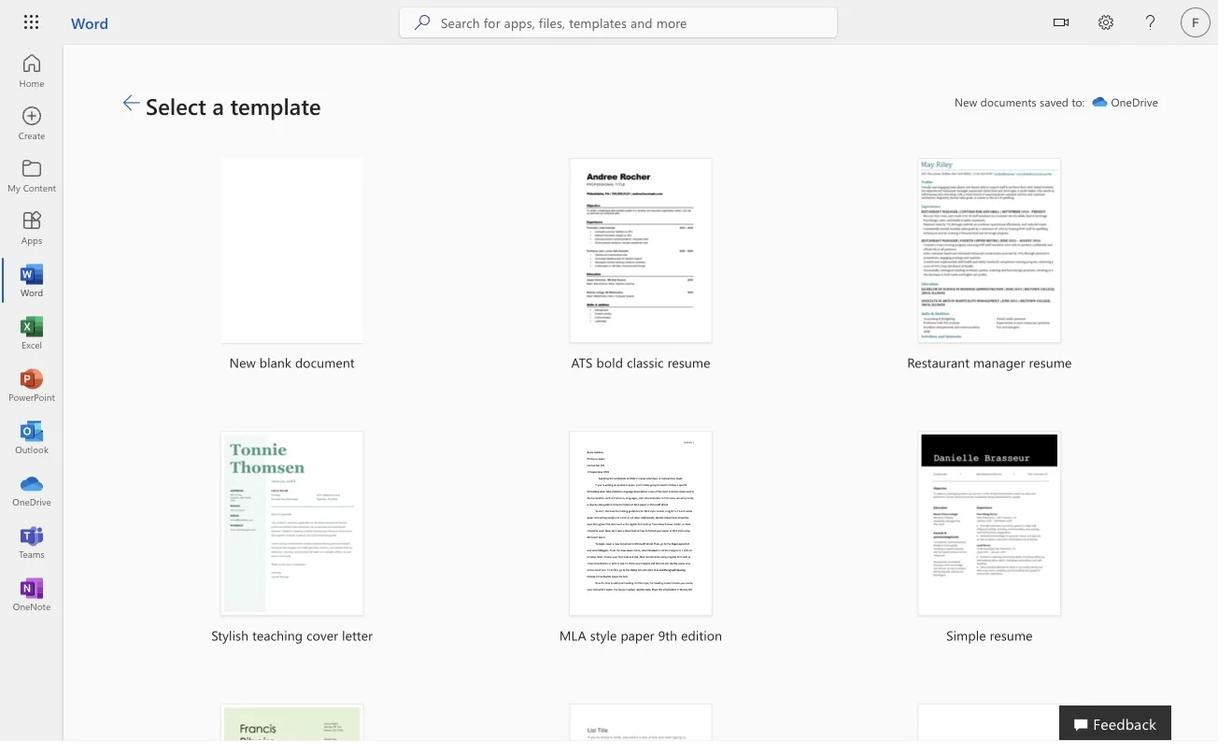 Task type: describe. For each thing, give the bounding box(es) containing it.
teams image
[[22, 533, 41, 551]]

 button
[[1039, 0, 1084, 48]]

word image
[[22, 271, 41, 290]]

mla style paper 9th edition
[[560, 627, 723, 644]]

apps image
[[22, 219, 41, 237]]

my content image
[[22, 166, 41, 185]]

onenote image
[[22, 585, 41, 604]]

new blank document
[[229, 354, 355, 371]]

new documents saved to:
[[955, 94, 1085, 109]]

9th
[[658, 627, 678, 644]]

to:
[[1072, 94, 1085, 109]]

select a template
[[146, 91, 321, 121]]

documents
[[981, 94, 1037, 109]]

create image
[[22, 114, 41, 133]]

ats
[[571, 354, 593, 371]]

none search field inside word banner
[[400, 7, 837, 37]]

new blank document link
[[123, 136, 461, 397]]

excel image
[[22, 323, 41, 342]]

style
[[590, 627, 617, 644]]

new for new documents saved to:
[[955, 94, 978, 109]]

stylish teaching cover letter link
[[123, 408, 461, 670]]

blank
[[260, 354, 292, 371]]

mla style paper 9th edition link
[[472, 408, 810, 670]]

restaurant
[[908, 354, 970, 371]]

ats bold classic resume
[[571, 354, 711, 371]]

powerpoint image
[[22, 376, 41, 394]]

outlook image
[[22, 428, 41, 447]]

word
[[71, 12, 108, 32]]

letter
[[342, 627, 373, 644]]

feedback
[[1094, 713, 1157, 733]]

teaching
[[252, 627, 303, 644]]

restaurant manager resume link
[[821, 136, 1159, 397]]

resume right simple
[[990, 627, 1033, 644]]

document
[[295, 354, 355, 371]]

classic
[[627, 354, 664, 371]]

student apa style paper 7th edition image
[[918, 704, 1062, 741]]


[[1054, 15, 1069, 30]]

ats bold classic resume link
[[472, 136, 810, 397]]

manager
[[974, 354, 1026, 371]]



Task type: vqa. For each thing, say whether or not it's contained in the screenshot.
New blank document Link
yes



Task type: locate. For each thing, give the bounding box(es) containing it.
saved
[[1040, 94, 1069, 109]]

new
[[955, 94, 978, 109], [229, 354, 256, 371]]

word banner
[[0, 0, 1219, 48]]

onedrive image
[[22, 480, 41, 499]]

resume right manager
[[1029, 354, 1072, 371]]

1 vertical spatial new
[[229, 354, 256, 371]]

formal business letter image
[[221, 704, 364, 741]]

new left documents
[[955, 94, 978, 109]]

template
[[230, 91, 321, 121]]

restaurant manager resume
[[908, 354, 1072, 371]]

resume
[[668, 354, 711, 371], [1029, 354, 1072, 371], [990, 627, 1033, 644]]

general notes image
[[569, 704, 713, 741]]

simple resume
[[947, 627, 1033, 644]]

resume right classic
[[668, 354, 711, 371]]

edition
[[681, 627, 723, 644]]

navigation
[[0, 45, 64, 621]]

bold
[[597, 354, 623, 371]]

f button
[[1174, 0, 1219, 45]]

simple resume image
[[918, 431, 1062, 616]]

onedrive
[[1112, 94, 1159, 109]]

mla
[[560, 627, 587, 644]]

new inside 'templates' element
[[229, 354, 256, 371]]

stylish teaching cover letter
[[211, 627, 373, 644]]

1 horizontal spatial new
[[955, 94, 978, 109]]

new for new blank document
[[229, 354, 256, 371]]

new left blank
[[229, 354, 256, 371]]

ats bold classic resume image
[[569, 158, 713, 343]]

0 vertical spatial new
[[955, 94, 978, 109]]

mla style paper 9th edition image
[[569, 431, 713, 616]]

a
[[213, 91, 224, 121]]

select
[[146, 91, 206, 121]]

f
[[1193, 15, 1200, 29]]

None search field
[[400, 7, 837, 37]]

Search box. Suggestions appear as you type. search field
[[441, 7, 837, 37]]

stylish
[[211, 627, 249, 644]]

0 horizontal spatial new
[[229, 354, 256, 371]]

restaurant manager resume image
[[918, 158, 1062, 343]]

feedback button
[[1060, 706, 1172, 741]]

home image
[[22, 62, 41, 80]]

simple resume link
[[821, 408, 1159, 670]]

stylish teaching cover letter image
[[221, 431, 364, 616]]

cover
[[307, 627, 338, 644]]

paper
[[621, 627, 655, 644]]

simple
[[947, 627, 987, 644]]

templates element
[[123, 136, 1170, 741]]



